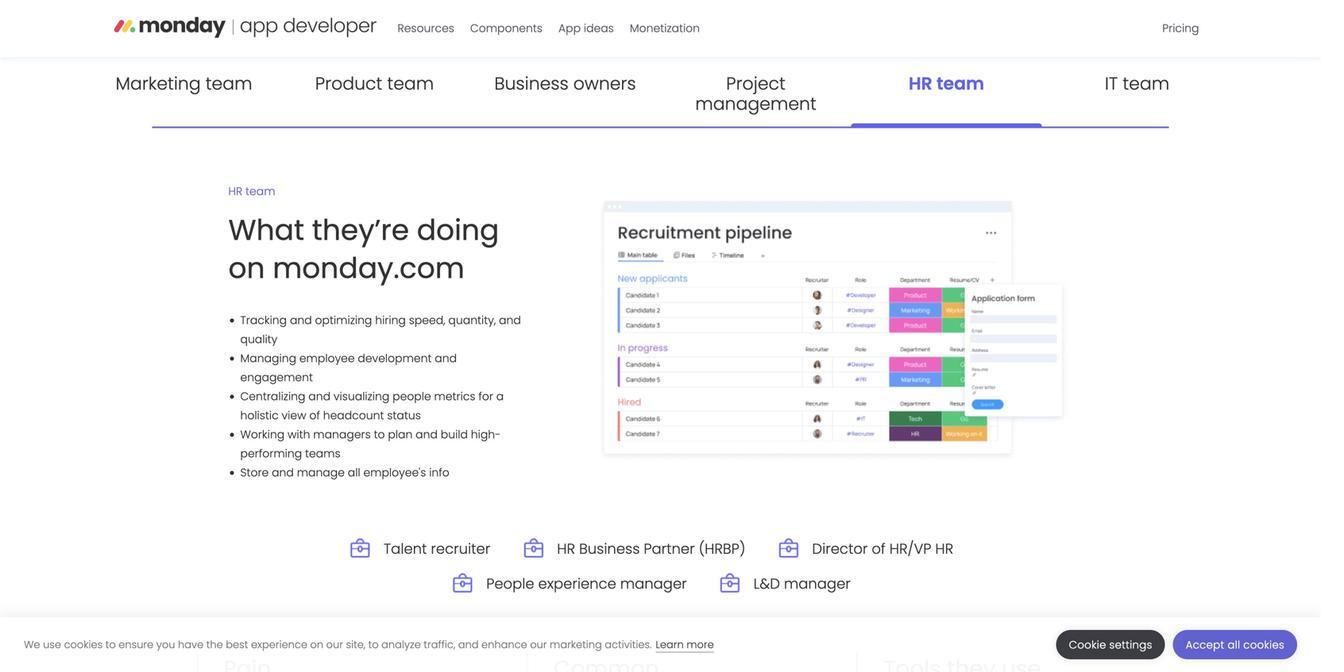 Task type: vqa. For each thing, say whether or not it's contained in the screenshot.
Project
yes



Task type: describe. For each thing, give the bounding box(es) containing it.
cookie
[[1069, 638, 1106, 653]]

best
[[226, 638, 248, 653]]

metrics
[[434, 389, 475, 405]]

and right tracking
[[290, 313, 312, 328]]

learn
[[656, 638, 684, 653]]

employee's
[[363, 465, 426, 481]]

hiring
[[375, 313, 406, 328]]

0 vertical spatial list
[[102, 0, 1219, 23]]

cookie settings
[[1069, 638, 1152, 653]]

learn more link
[[656, 638, 714, 653]]

app ideas
[[558, 21, 614, 36]]

performing
[[240, 446, 302, 462]]

partner
[[644, 539, 695, 559]]

team for "product team" tab
[[387, 72, 434, 96]]

centralizing
[[240, 389, 305, 405]]

all inside tracking and optimizing hiring speed, quantity, and quality managing employee development and engagement centralizing and visualizing people metrics for a holistic view of headcount status working with managers to plan and build high- performing teams store and manage all employee's info
[[348, 465, 360, 481]]

marketing
[[550, 638, 602, 653]]

enhance
[[481, 638, 527, 653]]

monetization link
[[622, 16, 708, 41]]

app ideas link
[[550, 16, 622, 41]]

accept all cookies
[[1186, 638, 1284, 653]]

a
[[496, 389, 504, 405]]

quality
[[240, 332, 277, 347]]

quantity,
[[448, 313, 496, 328]]

development
[[358, 351, 432, 366]]

product
[[315, 72, 382, 96]]

accept all cookies button
[[1173, 631, 1297, 660]]

managers
[[313, 427, 371, 443]]

it
[[1105, 72, 1118, 96]]

roles image for l&d manager
[[712, 567, 747, 602]]

roles image for director
[[771, 532, 806, 567]]

project management
[[695, 72, 816, 116]]

director of hr/vp hr
[[812, 539, 953, 559]]

teams
[[305, 446, 340, 462]]

visualizing
[[334, 389, 389, 405]]

plan
[[388, 427, 413, 443]]

pricing link
[[1154, 16, 1207, 41]]

settings
[[1109, 638, 1152, 653]]

and up metrics
[[435, 351, 457, 366]]

monday.com
[[273, 248, 465, 288]]

they're
[[312, 210, 409, 250]]

it team
[[1105, 72, 1169, 96]]

2 our from the left
[[530, 638, 547, 653]]

site,
[[346, 638, 365, 653]]

1 vertical spatial business
[[579, 539, 640, 559]]

traffic,
[[424, 638, 455, 653]]

product team
[[315, 72, 434, 96]]

info
[[429, 465, 449, 481]]

components
[[470, 21, 543, 36]]

people
[[486, 574, 534, 594]]

business inside business owners tab
[[494, 72, 569, 96]]

product team tab
[[279, 61, 470, 127]]

you
[[156, 638, 175, 653]]

what they're doing on monday.com
[[228, 210, 499, 288]]

what
[[228, 210, 304, 250]]

use
[[43, 638, 61, 653]]

the
[[206, 638, 223, 653]]

dialog containing cookie settings
[[0, 618, 1321, 673]]

employee
[[299, 351, 355, 366]]

app
[[558, 21, 581, 36]]

project management tab
[[661, 61, 851, 127]]

working
[[240, 427, 285, 443]]

pricing
[[1162, 21, 1199, 36]]

l&d
[[754, 574, 780, 594]]

management
[[695, 92, 816, 116]]

project
[[726, 72, 785, 96]]

1 manager from the left
[[620, 574, 687, 594]]

team for marketing team tab
[[205, 72, 252, 96]]

hr/vp
[[889, 539, 931, 559]]

talent recruiter
[[384, 539, 490, 559]]

roles image for talent recruiter
[[342, 532, 377, 567]]

0 horizontal spatial hr team
[[228, 184, 275, 200]]

ideas
[[584, 21, 614, 36]]

ensure
[[119, 638, 153, 653]]

marketing team
[[116, 72, 252, 96]]

all inside button
[[1228, 638, 1240, 653]]

monday.com for apps developers image
[[114, 10, 377, 44]]

status
[[387, 408, 421, 424]]

optimizing
[[315, 313, 372, 328]]

monetization
[[630, 21, 700, 36]]

manage
[[297, 465, 345, 481]]

list inside the documentation-navigation tab list
[[166, 621, 1155, 673]]

doing
[[417, 210, 499, 250]]



Task type: locate. For each thing, give the bounding box(es) containing it.
1 horizontal spatial manager
[[784, 574, 851, 594]]

hr team
[[909, 72, 984, 96], [228, 184, 275, 200]]

business owners tab
[[470, 61, 661, 127]]

0 horizontal spatial roles image
[[342, 532, 377, 567]]

to left 'plan'
[[374, 427, 385, 443]]

marketing
[[116, 72, 201, 96]]

all right accept
[[1228, 638, 1240, 653]]

1 horizontal spatial on
[[310, 638, 323, 653]]

store
[[240, 465, 269, 481]]

business
[[494, 72, 569, 96], [579, 539, 640, 559]]

build
[[441, 427, 468, 443]]

of right view
[[309, 408, 320, 424]]

activities.
[[605, 638, 652, 653]]

experience
[[538, 574, 616, 594], [251, 638, 307, 653]]

and right 'plan'
[[416, 427, 438, 443]]

0 vertical spatial hr team
[[909, 72, 984, 96]]

of inside tracking and optimizing hiring speed, quantity, and quality managing employee development and engagement centralizing and visualizing people metrics for a holistic view of headcount status working with managers to plan and build high- performing teams store and manage all employee's info
[[309, 408, 320, 424]]

roles image up l&d manager at the bottom right of the page
[[771, 532, 806, 567]]

people experience manager
[[486, 574, 687, 594]]

1 horizontal spatial our
[[530, 638, 547, 653]]

1 horizontal spatial all
[[1228, 638, 1240, 653]]

analyze
[[381, 638, 421, 653]]

1 our from the left
[[326, 638, 343, 653]]

dialog
[[0, 618, 1321, 673]]

0 horizontal spatial all
[[348, 465, 360, 481]]

roles image up "people"
[[516, 532, 551, 567]]

owners
[[573, 72, 636, 96]]

roles image
[[771, 532, 806, 567], [445, 567, 480, 602]]

cookies for all
[[1243, 638, 1284, 653]]

it team tab
[[1042, 61, 1232, 127]]

our right enhance
[[530, 638, 547, 653]]

team inside marketing team tab
[[205, 72, 252, 96]]

0 horizontal spatial of
[[309, 408, 320, 424]]

and inside dialog
[[458, 638, 479, 653]]

l&d manager
[[754, 574, 851, 594]]

1 vertical spatial of
[[872, 539, 886, 559]]

team for hr team tab
[[937, 72, 984, 96]]

holistic
[[240, 408, 279, 424]]

and right traffic,
[[458, 638, 479, 653]]

1 horizontal spatial business
[[579, 539, 640, 559]]

to right site,
[[368, 638, 379, 653]]

hr
[[909, 72, 932, 96], [228, 184, 242, 200], [557, 539, 575, 559], [935, 539, 953, 559]]

0 vertical spatial business
[[494, 72, 569, 96]]

roles image for people
[[445, 567, 480, 602]]

0 vertical spatial experience
[[538, 574, 616, 594]]

roles image left talent
[[342, 532, 377, 567]]

1 cookies from the left
[[64, 638, 103, 653]]

to inside tracking and optimizing hiring speed, quantity, and quality managing employee development and engagement centralizing and visualizing people metrics for a holistic view of headcount status working with managers to plan and build high- performing teams store and manage all employee's info
[[374, 427, 385, 443]]

1 vertical spatial experience
[[251, 638, 307, 653]]

roles image
[[342, 532, 377, 567], [516, 532, 551, 567], [712, 567, 747, 602]]

0 vertical spatial of
[[309, 408, 320, 424]]

1 horizontal spatial experience
[[538, 574, 616, 594]]

1 horizontal spatial hr team
[[909, 72, 984, 96]]

experience inside dialog
[[251, 638, 307, 653]]

team for it team tab
[[1123, 72, 1169, 96]]

manager down hr business partner (hrbp)
[[620, 574, 687, 594]]

list
[[102, 0, 1219, 23], [166, 621, 1155, 673]]

2 cookies from the left
[[1243, 638, 1284, 653]]

1 horizontal spatial of
[[872, 539, 886, 559]]

0 horizontal spatial manager
[[620, 574, 687, 594]]

hr inside hr team tab
[[909, 72, 932, 96]]

0 horizontal spatial our
[[326, 638, 343, 653]]

documentation-navigation tab list
[[89, 61, 1232, 673]]

0 horizontal spatial business
[[494, 72, 569, 96]]

components link
[[462, 16, 550, 41]]

cookies for use
[[64, 638, 103, 653]]

have
[[178, 638, 204, 653]]

hr team tab
[[851, 61, 1042, 127]]

marketing team tab
[[89, 61, 279, 127]]

with
[[288, 427, 310, 443]]

business down components "link"
[[494, 72, 569, 96]]

and down employee
[[308, 389, 331, 405]]

team inside "product team" tab
[[387, 72, 434, 96]]

on left site,
[[310, 638, 323, 653]]

1 vertical spatial on
[[310, 638, 323, 653]]

1 horizontal spatial cookies
[[1243, 638, 1284, 653]]

speed,
[[409, 313, 445, 328]]

experience right best in the left of the page
[[251, 638, 307, 653]]

experience up marketing at the bottom left of page
[[538, 574, 616, 594]]

manager down director
[[784, 574, 851, 594]]

more
[[687, 638, 714, 653]]

cookies right use
[[64, 638, 103, 653]]

experience inside the documentation-navigation tab list
[[538, 574, 616, 594]]

talent
[[384, 539, 427, 559]]

hr business partner (hrbp)
[[557, 539, 745, 559]]

resources
[[398, 21, 454, 36]]

roles image down (hrbp)
[[712, 567, 747, 602]]

roles image down recruiter
[[445, 567, 480, 602]]

director
[[812, 539, 868, 559]]

0 vertical spatial on
[[228, 248, 265, 288]]

1 vertical spatial all
[[1228, 638, 1240, 653]]

view
[[282, 408, 306, 424]]

1 horizontal spatial roles image
[[771, 532, 806, 567]]

of left "hr/vp"
[[872, 539, 886, 559]]

and down performing
[[272, 465, 294, 481]]

our
[[326, 638, 343, 653], [530, 638, 547, 653]]

manager
[[620, 574, 687, 594], [784, 574, 851, 594]]

2 manager from the left
[[784, 574, 851, 594]]

to
[[374, 427, 385, 443], [105, 638, 116, 653], [368, 638, 379, 653]]

cookie settings button
[[1056, 631, 1165, 660]]

1 vertical spatial list
[[166, 621, 1155, 673]]

business owners
[[494, 72, 636, 96]]

and right quantity,
[[499, 313, 521, 328]]

hr team inside tab
[[909, 72, 984, 96]]

accept
[[1186, 638, 1224, 653]]

managing
[[240, 351, 296, 366]]

roles image for hr business partner (hrbp)
[[516, 532, 551, 567]]

1 horizontal spatial roles image
[[516, 532, 551, 567]]

0 horizontal spatial cookies
[[64, 638, 103, 653]]

resources link
[[390, 16, 462, 41]]

main element
[[390, 0, 1207, 57]]

recruiter
[[431, 539, 490, 559]]

all right manage
[[348, 465, 360, 481]]

0 horizontal spatial roles image
[[445, 567, 480, 602]]

business up people experience manager
[[579, 539, 640, 559]]

(hrbp)
[[699, 539, 745, 559]]

on up tracking
[[228, 248, 265, 288]]

high-
[[471, 427, 501, 443]]

our left site,
[[326, 638, 343, 653]]

people
[[393, 389, 431, 405]]

0 vertical spatial all
[[348, 465, 360, 481]]

persona hr image
[[581, 186, 1086, 470]]

team
[[205, 72, 252, 96], [387, 72, 434, 96], [937, 72, 984, 96], [1123, 72, 1169, 96], [246, 184, 275, 200]]

we
[[24, 638, 40, 653]]

we use cookies to ensure you have the best experience on our site, to analyze traffic, and enhance our marketing activities. learn more
[[24, 638, 714, 653]]

on inside what they're doing on monday.com
[[228, 248, 265, 288]]

engagement
[[240, 370, 313, 385]]

to left ensure
[[105, 638, 116, 653]]

of
[[309, 408, 320, 424], [872, 539, 886, 559]]

for
[[478, 389, 493, 405]]

2 horizontal spatial roles image
[[712, 567, 747, 602]]

headcount
[[323, 408, 384, 424]]

cookies
[[64, 638, 103, 653], [1243, 638, 1284, 653]]

cookies inside accept all cookies button
[[1243, 638, 1284, 653]]

0 horizontal spatial on
[[228, 248, 265, 288]]

team inside it team tab
[[1123, 72, 1169, 96]]

1 vertical spatial hr team
[[228, 184, 275, 200]]

on
[[228, 248, 265, 288], [310, 638, 323, 653]]

tracking and optimizing hiring speed, quantity, and quality managing employee development and engagement centralizing and visualizing people metrics for a holistic view of headcount status working with managers to plan and build high- performing teams store and manage all employee's info
[[240, 313, 521, 481]]

cookies right accept
[[1243, 638, 1284, 653]]

team inside hr team tab
[[937, 72, 984, 96]]

tracking
[[240, 313, 287, 328]]

0 horizontal spatial experience
[[251, 638, 307, 653]]



